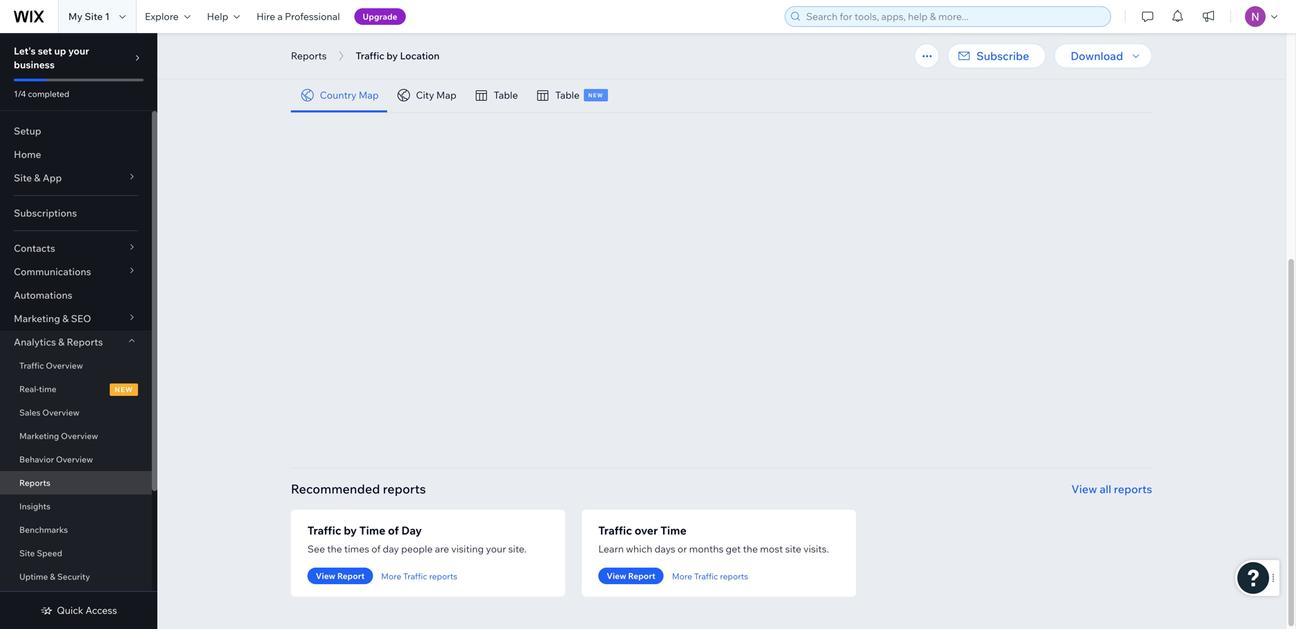 Task type: describe. For each thing, give the bounding box(es) containing it.
benchmarks
[[19, 525, 68, 536]]

analytics & reports
[[14, 336, 103, 348]]

traffic for traffic by time of day see the times of day people are visiting your site.
[[308, 524, 341, 538]]

access
[[86, 605, 117, 617]]

sales overview
[[19, 408, 80, 418]]

marketing for marketing overview
[[19, 431, 59, 442]]

view report for over
[[607, 571, 656, 582]]

overview for traffic overview
[[46, 361, 83, 371]]

sales
[[19, 408, 40, 418]]

analytics & reports button
[[0, 331, 152, 354]]

report for over
[[629, 571, 656, 582]]

time for by
[[360, 524, 386, 538]]

seo
[[71, 313, 91, 325]]

see
[[308, 543, 325, 556]]

table inside button
[[494, 89, 518, 101]]

download
[[1071, 49, 1124, 63]]

marketing & seo button
[[0, 307, 152, 331]]

uptime & security
[[19, 572, 90, 582]]

which
[[626, 543, 653, 556]]

location
[[400, 50, 440, 62]]

table button
[[465, 79, 527, 113]]

months
[[690, 543, 724, 556]]

marketing for marketing & seo
[[14, 313, 60, 325]]

download button
[[1055, 44, 1153, 68]]

recommended reports
[[291, 482, 426, 497]]

let's set up your business
[[14, 45, 89, 71]]

marketing overview
[[19, 431, 98, 442]]

most
[[761, 543, 783, 556]]

city map
[[416, 89, 457, 101]]

upgrade button
[[355, 8, 406, 25]]

hire
[[257, 10, 275, 22]]

& for uptime
[[50, 572, 55, 582]]

quick access
[[57, 605, 117, 617]]

automations
[[14, 289, 72, 301]]

behavior
[[19, 455, 54, 465]]

country map
[[320, 89, 379, 101]]

day
[[383, 543, 399, 556]]

communications
[[14, 266, 91, 278]]

1/4 completed
[[14, 89, 69, 99]]

view for traffic over time
[[607, 571, 627, 582]]

more for which
[[672, 572, 693, 582]]

traffic by location
[[356, 50, 440, 62]]

site for site & app
[[14, 172, 32, 184]]

country
[[320, 89, 357, 101]]

reports for reports "button"
[[291, 50, 327, 62]]

a
[[278, 10, 283, 22]]

setup
[[14, 125, 41, 137]]

traffic overview
[[19, 361, 83, 371]]

uptime
[[19, 572, 48, 582]]

let's
[[14, 45, 36, 57]]

set
[[38, 45, 52, 57]]

reports inside popup button
[[67, 336, 103, 348]]

subscriptions link
[[0, 202, 152, 225]]

speed
[[37, 549, 62, 559]]

marketing overview link
[[0, 425, 152, 448]]

contacts button
[[0, 237, 152, 260]]

view report button for by
[[308, 568, 373, 585]]

view report for by
[[316, 571, 365, 582]]

up
[[54, 45, 66, 57]]

country map button
[[291, 79, 387, 113]]

time
[[39, 384, 57, 395]]

insights link
[[0, 495, 152, 519]]

traffic for traffic overview
[[19, 361, 44, 371]]

the inside traffic over time learn which days or months get the most site visits.
[[743, 543, 758, 556]]

real-time
[[19, 384, 57, 395]]

your inside traffic by time of day see the times of day people are visiting your site.
[[486, 543, 506, 556]]

reports down are
[[429, 572, 458, 582]]

more for day
[[381, 572, 402, 582]]

view report button for over
[[599, 568, 664, 585]]

marketing & seo
[[14, 313, 91, 325]]

reports button
[[284, 46, 334, 66]]

app
[[43, 172, 62, 184]]

reports up 'day'
[[383, 482, 426, 497]]

quick access button
[[40, 605, 117, 617]]

visiting
[[452, 543, 484, 556]]

overview for behavior overview
[[56, 455, 93, 465]]

& for analytics
[[58, 336, 65, 348]]

contacts
[[14, 242, 55, 254]]

site & app button
[[0, 166, 152, 190]]

traffic for traffic over time learn which days or months get the most site visits.
[[599, 524, 633, 538]]

traffic by time of day see the times of day people are visiting your site.
[[308, 524, 527, 556]]

overview for marketing overview
[[61, 431, 98, 442]]

upgrade
[[363, 11, 398, 22]]

security
[[57, 572, 90, 582]]

more traffic reports for traffic by time of day
[[381, 572, 458, 582]]

help
[[207, 10, 228, 22]]

site.
[[509, 543, 527, 556]]

reports for reports "link"
[[19, 478, 50, 489]]

subscriptions
[[14, 207, 77, 219]]

by for time
[[344, 524, 357, 538]]

reports down get
[[720, 572, 749, 582]]

view inside button
[[1072, 483, 1098, 497]]

1
[[105, 10, 110, 22]]

recommended
[[291, 482, 380, 497]]

1 horizontal spatial of
[[388, 524, 399, 538]]

or
[[678, 543, 687, 556]]

traffic down people
[[403, 572, 428, 582]]

home link
[[0, 143, 152, 166]]

your inside let's set up your business
[[68, 45, 89, 57]]

home
[[14, 148, 41, 161]]

tab list containing country map
[[291, 79, 725, 113]]

city
[[416, 89, 434, 101]]

benchmarks link
[[0, 519, 152, 542]]



Task type: locate. For each thing, give the bounding box(es) containing it.
by
[[387, 50, 398, 62], [344, 524, 357, 538]]

1 vertical spatial marketing
[[19, 431, 59, 442]]

0 vertical spatial new
[[589, 92, 604, 99]]

1 horizontal spatial reports
[[67, 336, 103, 348]]

0 horizontal spatial time
[[360, 524, 386, 538]]

report down times
[[338, 571, 365, 582]]

0 horizontal spatial more traffic reports link
[[381, 571, 458, 583]]

0 horizontal spatial table
[[494, 89, 518, 101]]

1 table from the left
[[494, 89, 518, 101]]

more traffic reports for traffic over time
[[672, 572, 749, 582]]

over
[[635, 524, 658, 538]]

1 horizontal spatial your
[[486, 543, 506, 556]]

the right get
[[743, 543, 758, 556]]

0 horizontal spatial view
[[316, 571, 336, 582]]

real-
[[19, 384, 39, 395]]

2 table from the left
[[556, 89, 580, 101]]

report for by
[[338, 571, 365, 582]]

& inside dropdown button
[[62, 313, 69, 325]]

people
[[401, 543, 433, 556]]

0 horizontal spatial more
[[381, 572, 402, 582]]

overview for sales overview
[[42, 408, 80, 418]]

hire a professional link
[[248, 0, 348, 33]]

traffic overview link
[[0, 354, 152, 378]]

& for marketing
[[62, 313, 69, 325]]

my
[[68, 10, 83, 22]]

report down which
[[629, 571, 656, 582]]

1 horizontal spatial view report
[[607, 571, 656, 582]]

0 vertical spatial site
[[85, 10, 103, 22]]

site
[[786, 543, 802, 556]]

site
[[85, 10, 103, 22], [14, 172, 32, 184], [19, 549, 35, 559]]

traffic down upgrade
[[356, 50, 385, 62]]

1 horizontal spatial table
[[556, 89, 580, 101]]

professional
[[285, 10, 340, 22]]

2 more from the left
[[672, 572, 693, 582]]

time for over
[[661, 524, 687, 538]]

view report
[[316, 571, 365, 582], [607, 571, 656, 582]]

0 horizontal spatial the
[[327, 543, 342, 556]]

view for traffic by time of day
[[316, 571, 336, 582]]

& inside popup button
[[58, 336, 65, 348]]

0 horizontal spatial of
[[372, 543, 381, 556]]

overview up marketing overview
[[42, 408, 80, 418]]

explore
[[145, 10, 179, 22]]

Search for tools, apps, help & more... field
[[802, 7, 1107, 26]]

traffic down months
[[694, 572, 719, 582]]

1 the from the left
[[327, 543, 342, 556]]

subscribe
[[977, 49, 1030, 63]]

0 horizontal spatial new
[[115, 386, 133, 394]]

reports down professional
[[291, 50, 327, 62]]

more traffic reports down people
[[381, 572, 458, 582]]

1 vertical spatial site
[[14, 172, 32, 184]]

view report button down times
[[308, 568, 373, 585]]

map
[[359, 89, 379, 101], [437, 89, 457, 101]]

of left day
[[372, 543, 381, 556]]

learn
[[599, 543, 624, 556]]

by up times
[[344, 524, 357, 538]]

2 the from the left
[[743, 543, 758, 556]]

map for country map
[[359, 89, 379, 101]]

more traffic reports link for traffic over time
[[672, 571, 749, 583]]

table
[[494, 89, 518, 101], [556, 89, 580, 101]]

1 vertical spatial new
[[115, 386, 133, 394]]

1 horizontal spatial view report button
[[599, 568, 664, 585]]

& left seo at the left
[[62, 313, 69, 325]]

get
[[726, 543, 741, 556]]

0 vertical spatial of
[[388, 524, 399, 538]]

reports inside "link"
[[19, 478, 50, 489]]

more traffic reports link down people
[[381, 571, 458, 583]]

0 vertical spatial your
[[68, 45, 89, 57]]

map for city map
[[437, 89, 457, 101]]

1 time from the left
[[360, 524, 386, 538]]

traffic inside sidebar "element"
[[19, 361, 44, 371]]

more traffic reports link down months
[[672, 571, 749, 583]]

1 map from the left
[[359, 89, 379, 101]]

2 map from the left
[[437, 89, 457, 101]]

site left '1'
[[85, 10, 103, 22]]

2 vertical spatial reports
[[19, 478, 50, 489]]

marketing
[[14, 313, 60, 325], [19, 431, 59, 442]]

reports down seo at the left
[[67, 336, 103, 348]]

& inside 'popup button'
[[34, 172, 40, 184]]

uptime & security link
[[0, 566, 152, 589]]

2 vertical spatial site
[[19, 549, 35, 559]]

sales overview link
[[0, 401, 152, 425]]

more traffic reports down months
[[672, 572, 749, 582]]

traffic inside traffic over time learn which days or months get the most site visits.
[[599, 524, 633, 538]]

your left site.
[[486, 543, 506, 556]]

completed
[[28, 89, 69, 99]]

0 horizontal spatial your
[[68, 45, 89, 57]]

site down home
[[14, 172, 32, 184]]

traffic inside button
[[356, 50, 385, 62]]

2 more traffic reports link from the left
[[672, 571, 749, 583]]

traffic for traffic by location
[[356, 50, 385, 62]]

hire a professional
[[257, 10, 340, 22]]

view left all
[[1072, 483, 1098, 497]]

the right see
[[327, 543, 342, 556]]

time up times
[[360, 524, 386, 538]]

new inside tab list
[[589, 92, 604, 99]]

0 horizontal spatial map
[[359, 89, 379, 101]]

site left "speed"
[[19, 549, 35, 559]]

days
[[655, 543, 676, 556]]

0 horizontal spatial by
[[344, 524, 357, 538]]

more traffic reports link for traffic by time of day
[[381, 571, 458, 583]]

view down learn
[[607, 571, 627, 582]]

time inside traffic over time learn which days or months get the most site visits.
[[661, 524, 687, 538]]

traffic
[[356, 50, 385, 62], [19, 361, 44, 371], [308, 524, 341, 538], [599, 524, 633, 538], [403, 572, 428, 582], [694, 572, 719, 582]]

times
[[344, 543, 370, 556]]

are
[[435, 543, 449, 556]]

1 view report button from the left
[[308, 568, 373, 585]]

2 view report button from the left
[[599, 568, 664, 585]]

analytics
[[14, 336, 56, 348]]

all
[[1100, 483, 1112, 497]]

0 horizontal spatial report
[[338, 571, 365, 582]]

site for site speed
[[19, 549, 35, 559]]

behavior overview
[[19, 455, 93, 465]]

by inside button
[[387, 50, 398, 62]]

communications button
[[0, 260, 152, 284]]

automations link
[[0, 284, 152, 307]]

2 view report from the left
[[607, 571, 656, 582]]

marketing inside dropdown button
[[14, 313, 60, 325]]

1 horizontal spatial map
[[437, 89, 457, 101]]

reports up insights in the left of the page
[[19, 478, 50, 489]]

time up days
[[661, 524, 687, 538]]

1 view report from the left
[[316, 571, 365, 582]]

more
[[381, 572, 402, 582], [672, 572, 693, 582]]

time inside traffic by time of day see the times of day people are visiting your site.
[[360, 524, 386, 538]]

1 vertical spatial by
[[344, 524, 357, 538]]

reports
[[383, 482, 426, 497], [1115, 483, 1153, 497], [429, 572, 458, 582], [720, 572, 749, 582]]

by left location
[[387, 50, 398, 62]]

1 horizontal spatial more traffic reports
[[672, 572, 749, 582]]

traffic inside traffic by time of day see the times of day people are visiting your site.
[[308, 524, 341, 538]]

2 time from the left
[[661, 524, 687, 538]]

1 report from the left
[[338, 571, 365, 582]]

1 more from the left
[[381, 572, 402, 582]]

1 horizontal spatial new
[[589, 92, 604, 99]]

view report button down which
[[599, 568, 664, 585]]

visits.
[[804, 543, 830, 556]]

0 horizontal spatial view report button
[[308, 568, 373, 585]]

0 horizontal spatial more traffic reports
[[381, 572, 458, 582]]

0 vertical spatial reports
[[291, 50, 327, 62]]

view report down times
[[316, 571, 365, 582]]

overview up behavior overview link
[[61, 431, 98, 442]]

of left 'day'
[[388, 524, 399, 538]]

2 horizontal spatial reports
[[291, 50, 327, 62]]

1 horizontal spatial by
[[387, 50, 398, 62]]

traffic up learn
[[599, 524, 633, 538]]

your
[[68, 45, 89, 57], [486, 543, 506, 556]]

reports right all
[[1115, 483, 1153, 497]]

your right up
[[68, 45, 89, 57]]

marketing up the 'behavior'
[[19, 431, 59, 442]]

1 horizontal spatial view
[[607, 571, 627, 582]]

2 horizontal spatial view
[[1072, 483, 1098, 497]]

1 vertical spatial reports
[[67, 336, 103, 348]]

1 horizontal spatial more traffic reports link
[[672, 571, 749, 583]]

2 report from the left
[[629, 571, 656, 582]]

& left app
[[34, 172, 40, 184]]

0 vertical spatial by
[[387, 50, 398, 62]]

reports inside "button"
[[291, 50, 327, 62]]

0 horizontal spatial view report
[[316, 571, 365, 582]]

2 more traffic reports from the left
[[672, 572, 749, 582]]

new
[[589, 92, 604, 99], [115, 386, 133, 394]]

view report button
[[308, 568, 373, 585], [599, 568, 664, 585]]

& down marketing & seo
[[58, 336, 65, 348]]

view
[[1072, 483, 1098, 497], [316, 571, 336, 582], [607, 571, 627, 582]]

subscribe button
[[948, 44, 1046, 68]]

city map button
[[387, 79, 465, 113]]

view all reports button
[[1072, 481, 1153, 498]]

traffic by location button
[[349, 46, 447, 66]]

tab list
[[291, 79, 725, 113]]

by for location
[[387, 50, 398, 62]]

traffic up real- at the left bottom of page
[[19, 361, 44, 371]]

more down day
[[381, 572, 402, 582]]

overview down analytics & reports
[[46, 361, 83, 371]]

traffic up see
[[308, 524, 341, 538]]

the inside traffic by time of day see the times of day people are visiting your site.
[[327, 543, 342, 556]]

1 more traffic reports from the left
[[381, 572, 458, 582]]

site inside 'popup button'
[[14, 172, 32, 184]]

view report down which
[[607, 571, 656, 582]]

view all reports
[[1072, 483, 1153, 497]]

1 horizontal spatial more
[[672, 572, 693, 582]]

1 more traffic reports link from the left
[[381, 571, 458, 583]]

site & app
[[14, 172, 62, 184]]

my site 1
[[68, 10, 110, 22]]

more down the or
[[672, 572, 693, 582]]

the
[[327, 543, 342, 556], [743, 543, 758, 556]]

& for site
[[34, 172, 40, 184]]

1/4
[[14, 89, 26, 99]]

quick
[[57, 605, 83, 617]]

traffic over time learn which days or months get the most site visits.
[[599, 524, 830, 556]]

sidebar element
[[0, 33, 157, 630]]

site speed link
[[0, 542, 152, 566]]

0 horizontal spatial reports
[[19, 478, 50, 489]]

& right the uptime
[[50, 572, 55, 582]]

&
[[34, 172, 40, 184], [62, 313, 69, 325], [58, 336, 65, 348], [50, 572, 55, 582]]

day
[[402, 524, 422, 538]]

new inside sidebar "element"
[[115, 386, 133, 394]]

view down see
[[316, 571, 336, 582]]

1 vertical spatial your
[[486, 543, 506, 556]]

help button
[[199, 0, 248, 33]]

1 horizontal spatial the
[[743, 543, 758, 556]]

0 vertical spatial marketing
[[14, 313, 60, 325]]

1 horizontal spatial time
[[661, 524, 687, 538]]

insights
[[19, 502, 51, 512]]

reports link
[[0, 472, 152, 495]]

marketing up analytics
[[14, 313, 60, 325]]

map right the city
[[437, 89, 457, 101]]

overview down "marketing overview" link
[[56, 455, 93, 465]]

1 horizontal spatial report
[[629, 571, 656, 582]]

reports inside button
[[1115, 483, 1153, 497]]

map right country
[[359, 89, 379, 101]]

by inside traffic by time of day see the times of day people are visiting your site.
[[344, 524, 357, 538]]

1 vertical spatial of
[[372, 543, 381, 556]]



Task type: vqa. For each thing, say whether or not it's contained in the screenshot.
the topmost Customize
no



